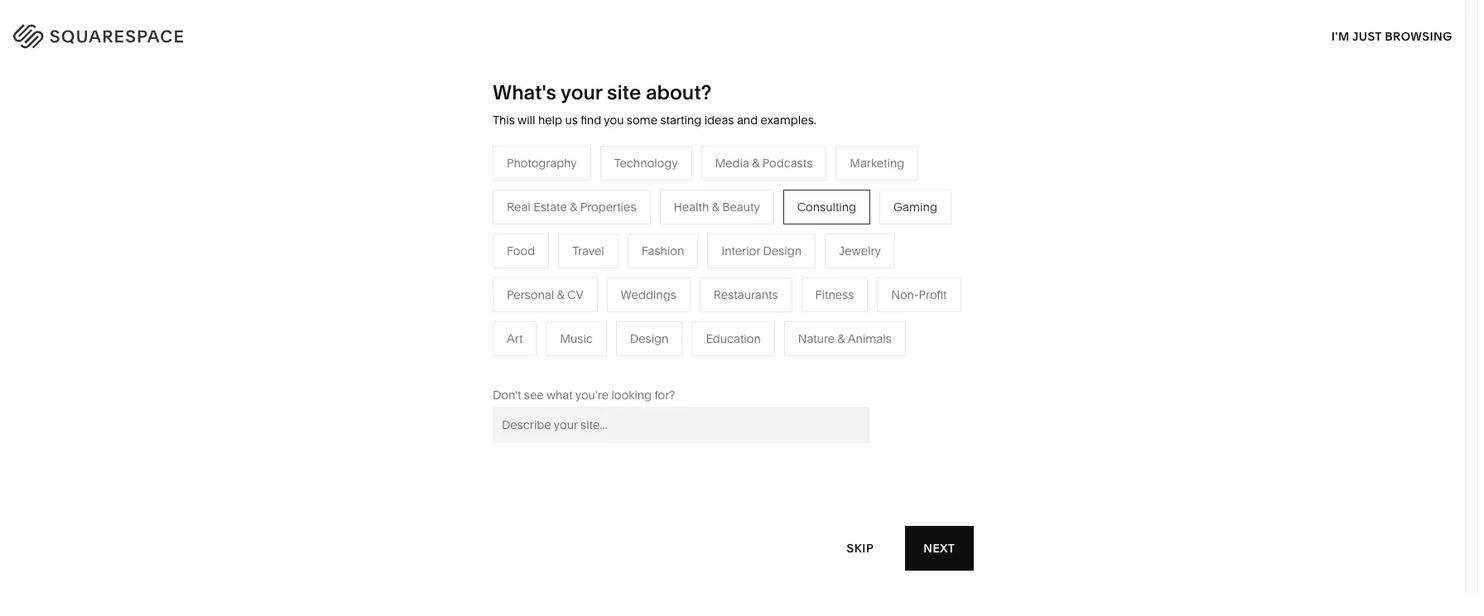 Task type: vqa. For each thing, say whether or not it's contained in the screenshot.
the Personal
yes



Task type: locate. For each thing, give the bounding box(es) containing it.
i'm just browsing link
[[1332, 13, 1453, 59]]

weddings
[[621, 287, 677, 302], [595, 329, 651, 344]]

1 horizontal spatial design
[[763, 243, 802, 258]]

starting
[[661, 113, 702, 128]]

0 horizontal spatial properties
[[580, 199, 637, 214]]

Fashion radio
[[628, 233, 699, 268]]

media up the events
[[595, 280, 629, 295]]

0 horizontal spatial real
[[507, 199, 531, 214]]

media & podcasts down and
[[715, 156, 813, 170]]

podcasts
[[763, 156, 813, 170], [642, 280, 693, 295]]

1 horizontal spatial non-
[[892, 287, 919, 302]]

real
[[507, 199, 531, 214], [595, 354, 619, 369]]

Marketing radio
[[836, 146, 919, 180]]

0 horizontal spatial estate
[[534, 199, 567, 214]]

properties
[[580, 199, 637, 214], [669, 354, 725, 369]]

media
[[715, 156, 749, 170], [595, 280, 629, 295]]

i'm just browsing
[[1332, 29, 1453, 43]]

will
[[518, 113, 535, 128]]

nature & animals
[[770, 255, 863, 270], [798, 331, 892, 346]]

personal
[[507, 287, 554, 302]]

0 horizontal spatial media
[[595, 280, 629, 295]]

travel link
[[595, 230, 644, 245]]

0 vertical spatial real
[[507, 199, 531, 214]]

travel
[[595, 230, 627, 245], [573, 243, 604, 258]]

& down fitness option
[[838, 331, 845, 346]]

examples.
[[761, 113, 817, 128]]

properties inside radio
[[580, 199, 637, 214]]

entertainment link
[[420, 354, 514, 369]]

squarespace logo link
[[33, 20, 316, 46]]

interior design
[[722, 243, 802, 258]]

Technology radio
[[600, 146, 692, 180]]

real up food
[[507, 199, 531, 214]]

0 horizontal spatial media & podcasts
[[595, 280, 693, 295]]

nature down fitness option
[[798, 331, 835, 346]]

Design radio
[[616, 321, 683, 356]]

0 vertical spatial media & podcasts
[[715, 156, 813, 170]]

interior
[[722, 243, 760, 258]]

media & podcasts
[[715, 156, 813, 170], [595, 280, 693, 295]]

business
[[452, 280, 501, 295]]

music
[[560, 331, 593, 346]]

professional services link
[[420, 255, 553, 270]]

1 vertical spatial design
[[630, 331, 669, 346]]

nature & animals down home & decor link
[[770, 255, 863, 270]]

real estate & properties up the travel option
[[507, 199, 637, 214]]

restaurants down interior in the top of the page
[[714, 287, 778, 302]]

i'm
[[1332, 29, 1350, 43]]

local business
[[420, 280, 501, 295]]

don't see what you're looking for?
[[493, 387, 675, 402]]

food
[[507, 243, 535, 258]]

media & podcasts link
[[595, 280, 709, 295]]

media inside option
[[715, 156, 749, 170]]

local
[[420, 280, 450, 295]]

1 vertical spatial real
[[595, 354, 619, 369]]

Restaurants radio
[[700, 277, 792, 312]]

skip button
[[829, 526, 893, 571]]

Real Estate & Properties radio
[[493, 190, 651, 224]]

nature & animals inside nature & animals "option"
[[798, 331, 892, 346]]

your
[[561, 80, 603, 104]]

travel up 'cv'
[[573, 243, 604, 258]]

1 horizontal spatial real
[[595, 354, 619, 369]]

jewelry
[[839, 243, 881, 258]]

1 vertical spatial animals
[[848, 331, 892, 346]]

estate
[[534, 199, 567, 214], [622, 354, 655, 369]]

log             in link
[[1406, 26, 1445, 41]]

decor
[[816, 230, 850, 245]]

0 vertical spatial weddings
[[621, 287, 677, 302]]

log
[[1406, 26, 1430, 41]]

0 vertical spatial design
[[763, 243, 802, 258]]

skip
[[847, 540, 874, 555]]

animals down fitness option
[[848, 331, 892, 346]]

Non-Profit radio
[[877, 277, 961, 312]]

travel up restaurants link
[[595, 230, 627, 245]]

0 horizontal spatial design
[[630, 331, 669, 346]]

1 vertical spatial nature & animals
[[798, 331, 892, 346]]

& down restaurants link
[[632, 280, 640, 295]]

& left 'cv'
[[557, 287, 565, 302]]

nature down home
[[770, 255, 807, 270]]

design
[[763, 243, 802, 258], [630, 331, 669, 346]]

Art radio
[[493, 321, 537, 356]]

0 vertical spatial properties
[[580, 199, 637, 214]]

about?
[[646, 80, 712, 104]]

home & decor link
[[770, 230, 866, 245]]

technology
[[614, 156, 678, 170]]

weddings down events link
[[595, 329, 651, 344]]

media & podcasts down restaurants link
[[595, 280, 693, 295]]

0 vertical spatial real estate & properties
[[507, 199, 637, 214]]

podcasts down examples.
[[763, 156, 813, 170]]

some
[[627, 113, 658, 128]]

health
[[674, 199, 709, 214]]

nature & animals link
[[770, 255, 880, 270]]

Personal & CV radio
[[493, 277, 598, 312]]

education
[[706, 331, 761, 346]]

fitness
[[770, 280, 809, 295], [816, 287, 854, 302]]

&
[[752, 156, 760, 170], [570, 199, 578, 214], [712, 199, 720, 214], [806, 230, 814, 245], [809, 255, 817, 270], [632, 280, 640, 295], [557, 287, 565, 302], [487, 305, 494, 320], [838, 331, 845, 346], [658, 354, 666, 369]]

weddings up events link
[[621, 287, 677, 302]]

media up the beauty
[[715, 156, 749, 170]]

for?
[[655, 387, 675, 402]]

real estate & properties up the for?
[[595, 354, 725, 369]]

estate down photography
[[534, 199, 567, 214]]

0 vertical spatial media
[[715, 156, 749, 170]]

1 vertical spatial media
[[595, 280, 629, 295]]

1 horizontal spatial podcasts
[[763, 156, 813, 170]]

1 vertical spatial weddings
[[595, 329, 651, 344]]

restaurants
[[595, 255, 659, 270], [714, 287, 778, 302]]

podcasts inside option
[[763, 156, 813, 170]]

& inside media & podcasts option
[[752, 156, 760, 170]]

services
[[490, 255, 536, 270]]

1 horizontal spatial media
[[715, 156, 749, 170]]

nature
[[770, 255, 807, 270], [798, 331, 835, 346]]

nature & animals down fitness option
[[798, 331, 892, 346]]

non- down the jewelry "radio"
[[892, 287, 919, 302]]

0 vertical spatial restaurants
[[595, 255, 659, 270]]

1 horizontal spatial estate
[[622, 354, 655, 369]]

Interior Design radio
[[708, 233, 816, 268]]

& down home & decor
[[809, 255, 817, 270]]

estate down weddings link
[[622, 354, 655, 369]]

what's your site about? this will help us find you some starting ideas and examples.
[[493, 80, 817, 128]]

design inside option
[[630, 331, 669, 346]]

what
[[547, 387, 573, 402]]

1 horizontal spatial restaurants
[[714, 287, 778, 302]]

0 vertical spatial non-
[[892, 287, 919, 302]]

design inside radio
[[763, 243, 802, 258]]

find
[[581, 113, 601, 128]]

& right health
[[712, 199, 720, 214]]

real down weddings link
[[595, 354, 619, 369]]

& down and
[[752, 156, 760, 170]]

1 vertical spatial estate
[[622, 354, 655, 369]]

properties up 'travel' link
[[580, 199, 637, 214]]

0 vertical spatial nature & animals
[[770, 255, 863, 270]]

1 vertical spatial restaurants
[[714, 287, 778, 302]]

just
[[1353, 29, 1382, 43]]

squarespace logo image
[[33, 20, 217, 46]]

weddings inside the weddings option
[[621, 287, 677, 302]]

properties down education
[[669, 354, 725, 369]]

animals down decor
[[819, 255, 863, 270]]

1 vertical spatial non-
[[497, 305, 525, 320]]

1 horizontal spatial fitness
[[816, 287, 854, 302]]

Travel radio
[[558, 233, 619, 268]]

& down business
[[487, 305, 494, 320]]

real estate & properties
[[507, 199, 637, 214], [595, 354, 725, 369]]

non-
[[892, 287, 919, 302], [497, 305, 525, 320]]

1 horizontal spatial properties
[[669, 354, 725, 369]]

looking
[[612, 387, 652, 402]]

0 horizontal spatial fitness
[[770, 280, 809, 295]]

art
[[507, 331, 523, 346]]

0 vertical spatial podcasts
[[763, 156, 813, 170]]

restaurants down 'travel' link
[[595, 255, 659, 270]]

0 vertical spatial estate
[[534, 199, 567, 214]]

next button
[[905, 526, 973, 571]]

podcasts down 'fashion'
[[642, 280, 693, 295]]

community
[[420, 305, 484, 320]]

1 vertical spatial podcasts
[[642, 280, 693, 295]]

1 vertical spatial nature
[[798, 331, 835, 346]]

0 horizontal spatial restaurants
[[595, 255, 659, 270]]

animals
[[819, 255, 863, 270], [848, 331, 892, 346]]

non- down personal
[[497, 305, 525, 320]]

1 horizontal spatial media & podcasts
[[715, 156, 813, 170]]

& inside the real estate & properties radio
[[570, 199, 578, 214]]

home
[[770, 230, 803, 245]]

non-profit
[[892, 287, 947, 302]]

& up the travel option
[[570, 199, 578, 214]]



Task type: describe. For each thing, give the bounding box(es) containing it.
cv
[[567, 287, 584, 302]]

help
[[538, 113, 562, 128]]

events link
[[595, 305, 648, 320]]

professional services
[[420, 255, 536, 270]]

log             in
[[1406, 26, 1445, 41]]

real estate & properties link
[[595, 354, 741, 369]]

local business link
[[420, 280, 518, 295]]

what's
[[493, 80, 557, 104]]

Nature & Animals radio
[[784, 321, 906, 356]]

Don't see what you're looking for? field
[[493, 407, 870, 443]]

0 vertical spatial nature
[[770, 255, 807, 270]]

community & non-profits link
[[420, 305, 575, 320]]

photography
[[507, 156, 577, 170]]

in
[[1433, 26, 1445, 41]]

community & non-profits
[[420, 305, 558, 320]]

professional
[[420, 255, 487, 270]]

non- inside option
[[892, 287, 919, 302]]

and
[[737, 113, 758, 128]]

restaurants link
[[595, 255, 676, 270]]

nature inside "option"
[[798, 331, 835, 346]]

estate inside radio
[[534, 199, 567, 214]]

consulting
[[797, 199, 857, 214]]

restaurants inside radio
[[714, 287, 778, 302]]

Consulting radio
[[783, 190, 871, 224]]

animals inside "option"
[[848, 331, 892, 346]]

& inside nature & animals "option"
[[838, 331, 845, 346]]

& inside personal & cv radio
[[557, 287, 565, 302]]

see
[[524, 387, 544, 402]]

beauty
[[722, 199, 760, 214]]

weddings link
[[595, 329, 667, 344]]

Media & Podcasts radio
[[701, 146, 827, 180]]

1 vertical spatial media & podcasts
[[595, 280, 693, 295]]

ideas
[[705, 113, 734, 128]]

gaming
[[894, 199, 938, 214]]

& up the for?
[[658, 354, 666, 369]]

entertainment
[[420, 354, 497, 369]]

media & podcasts inside option
[[715, 156, 813, 170]]

Photography radio
[[493, 146, 591, 180]]

fashion
[[642, 243, 684, 258]]

Music radio
[[546, 321, 607, 356]]

0 vertical spatial animals
[[819, 255, 863, 270]]

site
[[607, 80, 641, 104]]

0 horizontal spatial podcasts
[[642, 280, 693, 295]]

Fitness radio
[[801, 277, 868, 312]]

1 vertical spatial properties
[[669, 354, 725, 369]]

profits
[[525, 305, 558, 320]]

travel inside option
[[573, 243, 604, 258]]

profit
[[919, 287, 947, 302]]

personal & cv
[[507, 287, 584, 302]]

Gaming radio
[[880, 190, 952, 224]]

you
[[604, 113, 624, 128]]

next
[[923, 540, 955, 555]]

home & decor
[[770, 230, 850, 245]]

0 horizontal spatial non-
[[497, 305, 525, 320]]

marketing
[[850, 156, 905, 170]]

1 vertical spatial real estate & properties
[[595, 354, 725, 369]]

browsing
[[1385, 29, 1453, 43]]

real inside radio
[[507, 199, 531, 214]]

events
[[595, 305, 631, 320]]

Weddings radio
[[607, 277, 691, 312]]

Education radio
[[692, 321, 775, 356]]

don't
[[493, 387, 521, 402]]

& inside health & beauty radio
[[712, 199, 720, 214]]

Food radio
[[493, 233, 549, 268]]

real estate & properties inside radio
[[507, 199, 637, 214]]

us
[[565, 113, 578, 128]]

health & beauty
[[674, 199, 760, 214]]

degraw element
[[527, 566, 939, 593]]

Health & Beauty radio
[[660, 190, 774, 224]]

this
[[493, 113, 515, 128]]

degraw image
[[527, 566, 939, 593]]

fitness inside option
[[816, 287, 854, 302]]

& right home
[[806, 230, 814, 245]]

you're
[[575, 387, 609, 402]]

Jewelry radio
[[825, 233, 895, 268]]

fitness link
[[770, 280, 825, 295]]



